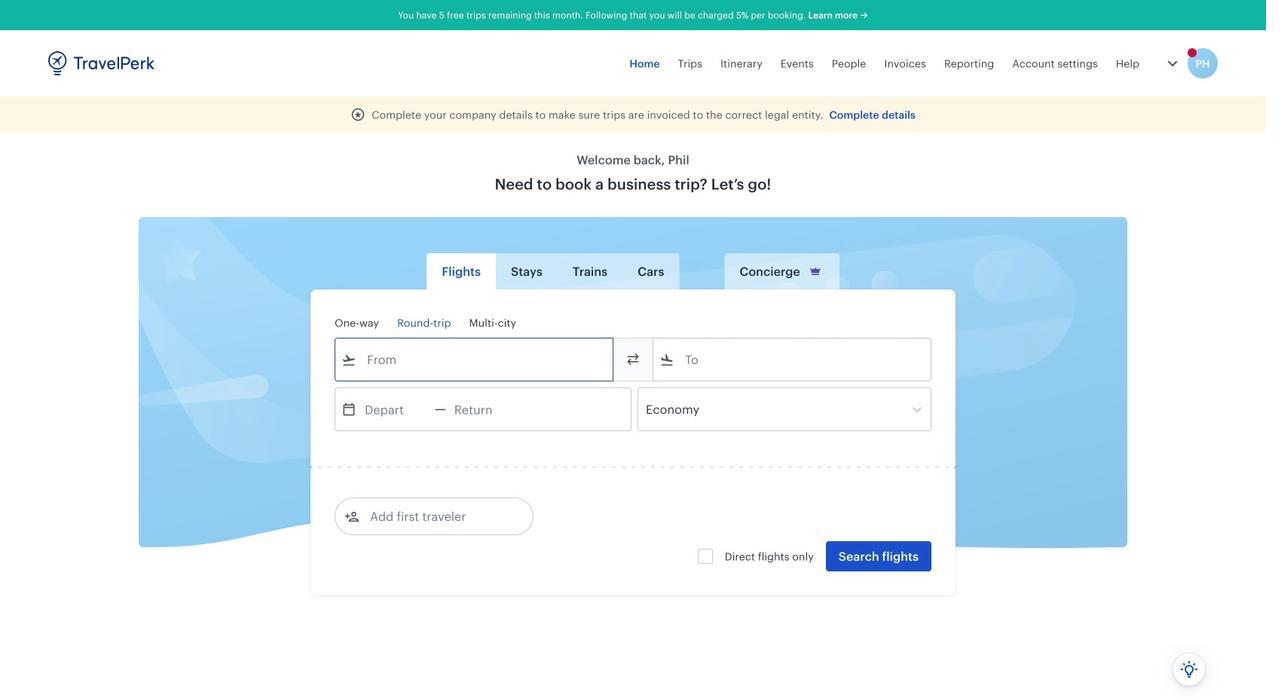 Task type: describe. For each thing, give the bounding box(es) containing it.
Depart text field
[[357, 388, 435, 431]]

From search field
[[357, 348, 593, 372]]

To search field
[[675, 348, 912, 372]]

Add first traveler search field
[[360, 504, 517, 529]]



Task type: locate. For each thing, give the bounding box(es) containing it.
Return text field
[[446, 388, 525, 431]]



